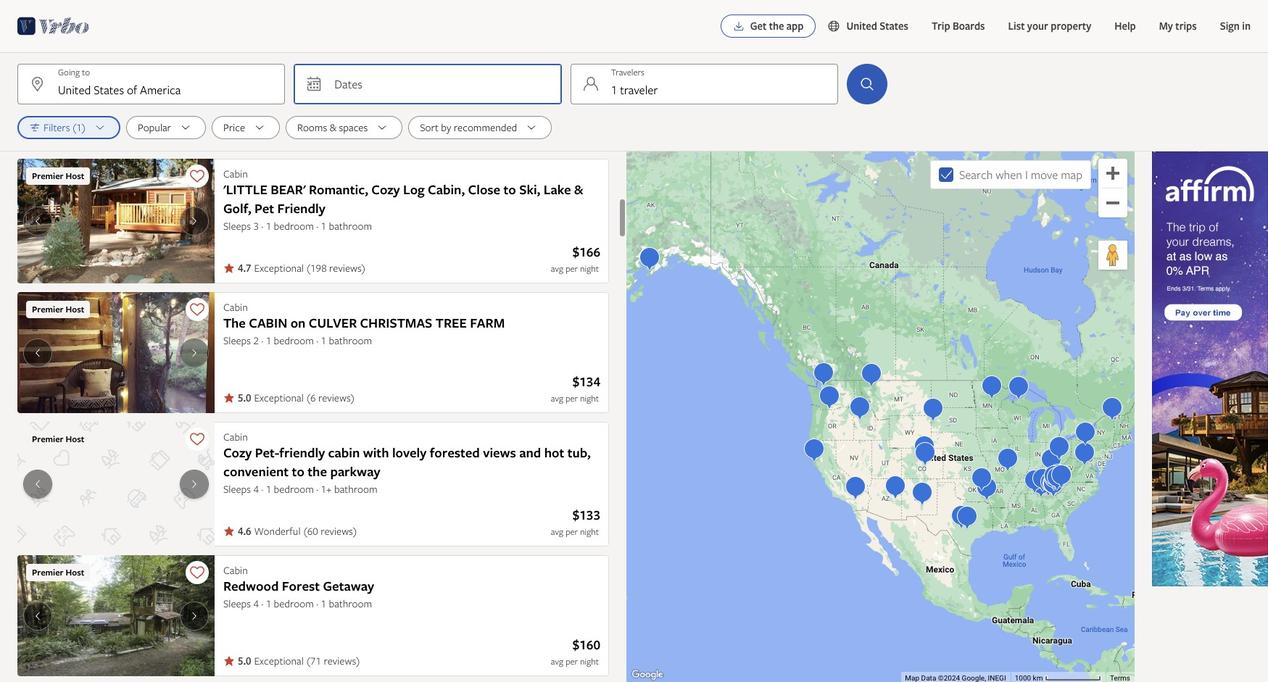Task type: vqa. For each thing, say whether or not it's contained in the screenshot.


Task type: describe. For each thing, give the bounding box(es) containing it.
united states
[[847, 19, 909, 33]]

show next image for cozy pet-friendly cabin with lovely forested views and hot tub, convenient to the parkway image
[[186, 479, 203, 490]]

sort by recommended button
[[408, 116, 552, 139]]

bedroom inside cabin the cabin on culver christmas tree farm sleeps 2 · 1 bedroom · 1 bathroom
[[274, 334, 314, 347]]

host for golf,
[[66, 170, 84, 182]]

bedroom inside cabin cozy pet-friendly cabin with lovely forested views and hot tub, convenient to the parkway sleeps 4 · 1 bedroom · 1+ bathroom
[[274, 482, 314, 496]]

show previous image for redwood forest getaway image
[[29, 610, 46, 622]]

bathroom inside cabin cozy pet-friendly cabin with lovely forested views and hot tub, convenient to the parkway sleeps 4 · 1 bedroom · 1+ bathroom
[[334, 482, 378, 496]]

search image
[[859, 75, 876, 93]]

3
[[253, 219, 259, 233]]

your
[[1028, 19, 1049, 33]]

1 down getaway
[[321, 597, 326, 611]]

friendly
[[279, 444, 325, 462]]

my trips link
[[1148, 12, 1209, 41]]

download the app button image
[[733, 20, 745, 32]]

spaces
[[339, 120, 368, 134]]

exceptional for golf,
[[254, 261, 304, 275]]

popular button
[[126, 116, 206, 139]]

cabin 'little bear' romantic, cozy log cabin, close to ski, lake & golf, pet friendly sleeps 3 · 1 bedroom · 1 bathroom
[[223, 167, 583, 233]]

show previous image for cozy pet-friendly cabin with lovely forested views and hot tub, convenient to the parkway image
[[29, 479, 46, 490]]

xsmall image for 'little bear' romantic, cozy log cabin, close to ski, lake & golf, pet friendly
[[223, 263, 235, 274]]

america
[[140, 82, 181, 98]]

cozy log cabin under the jeffrey pines image
[[17, 159, 215, 284]]

1 traveler button
[[570, 64, 838, 104]]

get
[[750, 19, 767, 33]]

$133
[[573, 506, 600, 524]]

bedroom inside cabin redwood forest getaway sleeps 4 · 1 bedroom · 1 bathroom
[[274, 597, 314, 611]]

forest
[[282, 577, 320, 595]]

avg for $134
[[551, 392, 563, 405]]

cabin redwood forest getaway sleeps 4 · 1 bedroom · 1 bathroom
[[223, 563, 374, 611]]

per for $134
[[566, 392, 578, 405]]

my trips
[[1159, 19, 1197, 33]]

the inside cabin cozy pet-friendly cabin with lovely forested views and hot tub, convenient to the parkway sleeps 4 · 1 bedroom · 1+ bathroom
[[308, 463, 327, 481]]

close
[[468, 181, 501, 199]]

friendly
[[277, 199, 325, 218]]

tree
[[436, 314, 467, 332]]

sign in
[[1220, 19, 1251, 33]]

night for $160
[[580, 656, 599, 668]]

log
[[403, 181, 425, 199]]

(198
[[307, 261, 327, 275]]

ski,
[[519, 181, 541, 199]]

premier host for golf,
[[32, 170, 84, 182]]

of
[[127, 82, 137, 98]]

cabin for the
[[223, 300, 248, 314]]

0 vertical spatial the
[[769, 19, 784, 33]]

lake
[[544, 181, 571, 199]]

cabin cozy pet-friendly cabin with lovely forested views and hot tub, convenient to the parkway sleeps 4 · 1 bedroom · 1+ bathroom
[[223, 430, 591, 496]]

4.7
[[238, 261, 251, 275]]

4.6
[[238, 524, 251, 538]]

traveler
[[620, 82, 658, 98]]

reviews) for 1
[[318, 391, 355, 405]]

1 inside dropdown button
[[611, 82, 617, 98]]

my
[[1159, 19, 1173, 33]]

forested
[[430, 444, 480, 462]]

1 down culver
[[321, 334, 326, 347]]

vrbo logo image
[[17, 15, 89, 38]]

· right the 3
[[261, 219, 263, 233]]

bathroom inside cabin the cabin on culver christmas tree farm sleeps 2 · 1 bedroom · 1 bathroom
[[329, 334, 372, 347]]

rooms & spaces
[[297, 120, 368, 134]]

avg for $166
[[551, 263, 563, 275]]

search when i move map
[[959, 167, 1083, 183]]

1 inside cabin cozy pet-friendly cabin with lovely forested views and hot tub, convenient to the parkway sleeps 4 · 1 bedroom · 1+ bathroom
[[266, 482, 271, 496]]

avg for $133
[[551, 526, 563, 538]]

show previous image for the cabin on culver christmas tree farm image
[[29, 347, 46, 359]]

· down forest
[[316, 597, 318, 611]]

reviews) for friendly
[[329, 261, 366, 275]]

redwood
[[223, 577, 279, 595]]

help
[[1115, 19, 1136, 33]]

sleeps inside cabin cozy pet-friendly cabin with lovely forested views and hot tub, convenient to the parkway sleeps 4 · 1 bedroom · 1+ bathroom
[[223, 482, 251, 496]]

bear'
[[271, 181, 306, 199]]

rooms & spaces button
[[286, 116, 403, 139]]

pet-
[[255, 444, 279, 462]]

getaway
[[323, 577, 374, 595]]

$133 avg per night
[[551, 506, 600, 538]]

· down convenient
[[261, 482, 263, 496]]

· right "2"
[[261, 334, 263, 347]]

$134 avg per night
[[551, 373, 600, 405]]

on
[[291, 314, 306, 332]]

(6
[[307, 391, 316, 405]]

sleeps inside cabin 'little bear' romantic, cozy log cabin, close to ski, lake & golf, pet friendly sleeps 3 · 1 bedroom · 1 bathroom
[[223, 219, 251, 233]]

per for $160
[[566, 656, 578, 668]]

popular
[[138, 120, 171, 134]]

small image
[[828, 20, 847, 33]]

google image
[[630, 668, 665, 682]]

trips
[[1176, 19, 1197, 33]]

& inside cabin 'little bear' romantic, cozy log cabin, close to ski, lake & golf, pet friendly sleeps 3 · 1 bedroom · 1 bathroom
[[574, 181, 583, 199]]

3 exceptional from the top
[[254, 654, 304, 668]]

show next image for the cabin on culver christmas tree farm image
[[186, 347, 203, 359]]

bedroom inside cabin 'little bear' romantic, cozy log cabin, close to ski, lake & golf, pet friendly sleeps 3 · 1 bedroom · 1 bathroom
[[274, 219, 314, 233]]

$160
[[573, 636, 600, 654]]

sort by recommended
[[420, 120, 517, 134]]

(1)
[[72, 120, 86, 134]]

xsmall image for the cabin on culver christmas tree farm
[[223, 392, 235, 404]]

night for $133
[[580, 526, 599, 538]]

filters
[[44, 120, 70, 134]]

sign in button
[[1209, 12, 1263, 41]]

when
[[996, 167, 1023, 183]]

4 premier from the top
[[32, 566, 63, 579]]

boards
[[953, 19, 985, 33]]

golf,
[[223, 199, 251, 218]]

'little
[[223, 181, 268, 199]]

$160 avg per night
[[551, 636, 600, 668]]

list your property
[[1008, 19, 1092, 33]]

property
[[1051, 19, 1092, 33]]

· down friendly
[[316, 219, 318, 233]]

premier for convenient
[[32, 433, 63, 445]]

xsmall image for redwood forest getaway
[[223, 656, 235, 667]]

list your property link
[[997, 12, 1103, 41]]

1 traveler
[[611, 82, 658, 98]]

(60
[[303, 524, 318, 538]]

show previous image for 'little bear' romantic, cozy log cabin, close to ski, lake & golf, pet friendly image
[[29, 215, 46, 227]]

tub,
[[568, 444, 591, 462]]

5.0 exceptional (6 reviews)
[[238, 391, 355, 405]]

premier host for bedroom
[[32, 303, 84, 315]]

$166 avg per night
[[551, 243, 600, 275]]

states for united states
[[880, 19, 909, 33]]

· down the "redwood"
[[261, 597, 263, 611]]

farm
[[470, 314, 505, 332]]

hot
[[544, 444, 564, 462]]

the
[[223, 314, 246, 332]]

4 inside cabin cozy pet-friendly cabin with lovely forested views and hot tub, convenient to the parkway sleeps 4 · 1 bedroom · 1+ bathroom
[[253, 482, 259, 496]]

with
[[363, 444, 389, 462]]

sign
[[1220, 19, 1240, 33]]

1+
[[321, 482, 332, 496]]

price button
[[212, 116, 280, 139]]



Task type: locate. For each thing, give the bounding box(es) containing it.
recommended
[[454, 120, 517, 134]]

1 exceptional from the top
[[254, 261, 304, 275]]

1 night from the top
[[580, 263, 599, 275]]

0 vertical spatial exceptional
[[254, 261, 304, 275]]

rooms
[[297, 120, 327, 134]]

image of cozy pet-friendly cabin with lovely forested views and hot tub, convenient to the parkway image
[[17, 422, 215, 547]]

4 avg from the top
[[551, 656, 563, 668]]

states
[[880, 19, 909, 33], [94, 82, 124, 98]]

1 4 from the top
[[253, 482, 259, 496]]

avg inside $134 avg per night
[[551, 392, 563, 405]]

united for united states
[[847, 19, 877, 33]]

xsmall image
[[223, 263, 235, 274], [223, 656, 235, 667]]

list
[[1008, 19, 1025, 33]]

night for $134
[[580, 392, 599, 405]]

4 cabin from the top
[[223, 563, 248, 577]]

show next image for redwood forest getaway image
[[186, 610, 203, 622]]

5.0 exceptional (71 reviews)
[[238, 654, 360, 668]]

1 horizontal spatial the
[[769, 19, 784, 33]]

cabin for cozy
[[223, 430, 248, 444]]

& inside button
[[330, 120, 337, 134]]

premier for golf,
[[32, 170, 63, 182]]

& right lake
[[574, 181, 583, 199]]

host for bedroom
[[66, 303, 84, 315]]

3 bedroom from the top
[[274, 482, 314, 496]]

premier up 'show previous image for the cabin on culver christmas tree farm'
[[32, 303, 63, 315]]

5.0 left (71
[[238, 654, 251, 668]]

group containing 'little bear' romantic, cozy log cabin, close to ski, lake & golf, pet friendly
[[0, 0, 627, 682]]

1 vertical spatial cozy
[[223, 444, 252, 462]]

per down $166
[[566, 263, 578, 275]]

4 sleeps from the top
[[223, 597, 251, 611]]

the up 1+
[[308, 463, 327, 481]]

0 vertical spatial states
[[880, 19, 909, 33]]

filters (1) button
[[17, 116, 120, 139]]

0 vertical spatial 5.0
[[238, 391, 251, 405]]

per inside $134 avg per night
[[566, 392, 578, 405]]

map
[[1061, 167, 1083, 183]]

cabin for 'little
[[223, 167, 248, 181]]

5.0 left (6 on the bottom of the page
[[238, 391, 251, 405]]

2 premier from the top
[[32, 303, 63, 315]]

host
[[66, 170, 84, 182], [66, 303, 84, 315], [66, 433, 84, 445], [66, 566, 84, 579]]

get the app link
[[721, 15, 816, 38]]

2 4 from the top
[[253, 597, 259, 611]]

premier host up 'show previous image for the cabin on culver christmas tree farm'
[[32, 303, 84, 315]]

2 exceptional from the top
[[254, 391, 304, 405]]

trip boards link
[[920, 12, 997, 41]]

3 avg from the top
[[551, 526, 563, 538]]

exceptional left (71
[[254, 654, 304, 668]]

1 premier host from the top
[[32, 170, 84, 182]]

exceptional left (6 on the bottom of the page
[[254, 391, 304, 405]]

1 vertical spatial united
[[58, 82, 91, 98]]

·
[[261, 219, 263, 233], [316, 219, 318, 233], [261, 334, 263, 347], [316, 334, 318, 347], [261, 482, 263, 496], [316, 482, 318, 496], [261, 597, 263, 611], [316, 597, 318, 611]]

united right show previous image for heaven's oasis- riverfront cabin with hot tub!
[[58, 82, 91, 98]]

per down $133 in the left of the page
[[566, 526, 578, 538]]

zendo & tower image
[[17, 556, 215, 677]]

2 per from the top
[[566, 392, 578, 405]]

0 horizontal spatial united
[[58, 82, 91, 98]]

map region
[[627, 152, 1135, 682]]

cabin for redwood
[[223, 563, 248, 577]]

united inside button
[[847, 19, 877, 33]]

cozy left the "log"
[[372, 181, 400, 199]]

views
[[483, 444, 516, 462]]

night down $133 in the left of the page
[[580, 526, 599, 538]]

united states of america button
[[17, 64, 285, 104]]

xsmall image left 5.0 exceptional (71 reviews)
[[223, 656, 235, 667]]

0 horizontal spatial cozy
[[223, 444, 252, 462]]

show previous image for heaven's oasis- riverfront cabin with hot tub! image
[[29, 84, 46, 95]]

bathroom down culver
[[329, 334, 372, 347]]

0 horizontal spatial the
[[308, 463, 327, 481]]

0 horizontal spatial states
[[94, 82, 124, 98]]

0 vertical spatial &
[[330, 120, 337, 134]]

1 vertical spatial &
[[574, 181, 583, 199]]

bathroom inside cabin redwood forest getaway sleeps 4 · 1 bedroom · 1 bathroom
[[329, 597, 372, 611]]

0 vertical spatial cozy
[[372, 181, 400, 199]]

to inside cabin cozy pet-friendly cabin with lovely forested views and hot tub, convenient to the parkway sleeps 4 · 1 bedroom · 1+ bathroom
[[292, 463, 304, 481]]

reviews) right (60
[[321, 524, 357, 538]]

united inside dropdown button
[[58, 82, 91, 98]]

app
[[787, 19, 804, 33]]

get the app
[[750, 19, 804, 33]]

premier host up show previous image for redwood forest getaway
[[32, 566, 84, 579]]

convenient
[[223, 463, 289, 481]]

xsmall image
[[223, 392, 235, 404], [223, 526, 235, 537]]

2 vertical spatial exceptional
[[254, 654, 304, 668]]

reviews) right (6 on the bottom of the page
[[318, 391, 355, 405]]

avg inside the "$166 avg per night"
[[551, 263, 563, 275]]

cabin inside cabin 'little bear' romantic, cozy log cabin, close to ski, lake & golf, pet friendly sleeps 3 · 1 bedroom · 1 bathroom
[[223, 167, 248, 181]]

4 down convenient
[[253, 482, 259, 496]]

reviews) right (71
[[324, 654, 360, 668]]

sleeps inside cabin the cabin on culver christmas tree farm sleeps 2 · 1 bedroom · 1 bathroom
[[223, 334, 251, 347]]

night down $166
[[580, 263, 599, 275]]

help link
[[1103, 12, 1148, 41]]

1 vertical spatial 4
[[253, 597, 259, 611]]

cozy inside cabin 'little bear' romantic, cozy log cabin, close to ski, lake & golf, pet friendly sleeps 3 · 1 bedroom · 1 bathroom
[[372, 181, 400, 199]]

1 horizontal spatial states
[[880, 19, 909, 33]]

bedroom down friendly
[[274, 219, 314, 233]]

night down $160
[[580, 656, 599, 668]]

lovely
[[392, 444, 427, 462]]

· left 1+
[[316, 482, 318, 496]]

3 sleeps from the top
[[223, 482, 251, 496]]

0 vertical spatial to
[[504, 181, 516, 199]]

1 vertical spatial xsmall image
[[223, 526, 235, 537]]

to inside cabin 'little bear' romantic, cozy log cabin, close to ski, lake & golf, pet friendly sleeps 3 · 1 bedroom · 1 bathroom
[[504, 181, 516, 199]]

1 vertical spatial xsmall image
[[223, 656, 235, 667]]

xsmall image left 4.7
[[223, 263, 235, 274]]

premier host for convenient
[[32, 433, 84, 445]]

bedroom
[[274, 219, 314, 233], [274, 334, 314, 347], [274, 482, 314, 496], [274, 597, 314, 611]]

show next image for 'little bear' romantic, cozy log cabin, close to ski, lake & golf, pet friendly image
[[186, 215, 203, 227]]

to down friendly
[[292, 463, 304, 481]]

xsmall image left 5.0 exceptional (6 reviews)
[[223, 392, 235, 404]]

to left ski,
[[504, 181, 516, 199]]

4 night from the top
[[580, 656, 599, 668]]

romantic,
[[309, 181, 368, 199]]

4 per from the top
[[566, 656, 578, 668]]

bathroom down getaway
[[329, 597, 372, 611]]

0 horizontal spatial to
[[292, 463, 304, 481]]

2 xsmall image from the top
[[223, 526, 235, 537]]

price
[[223, 120, 245, 134]]

bedroom down forest
[[274, 597, 314, 611]]

3 night from the top
[[580, 526, 599, 538]]

premier host down filters
[[32, 170, 84, 182]]

bathroom inside cabin 'little bear' romantic, cozy log cabin, close to ski, lake & golf, pet friendly sleeps 3 · 1 bedroom · 1 bathroom
[[329, 219, 372, 233]]

1 vertical spatial exceptional
[[254, 391, 304, 405]]

sleeps inside cabin redwood forest getaway sleeps 4 · 1 bedroom · 1 bathroom
[[223, 597, 251, 611]]

1 down friendly
[[321, 219, 326, 233]]

reviews) for the
[[321, 524, 357, 538]]

1 vertical spatial the
[[308, 463, 327, 481]]

cabin
[[328, 444, 360, 462]]

trip
[[932, 19, 950, 33]]

2 bedroom from the top
[[274, 334, 314, 347]]

cozy
[[372, 181, 400, 199], [223, 444, 252, 462]]

premier up the 'show previous image for 'little bear' romantic, cozy log cabin, close to ski, lake & golf, pet friendly'
[[32, 170, 63, 182]]

xsmall image for cozy pet-friendly cabin with lovely forested views and hot tub, convenient to the parkway
[[223, 526, 235, 537]]

2 night from the top
[[580, 392, 599, 405]]

cabin down 4.6
[[223, 563, 248, 577]]

reviews) right (198
[[329, 261, 366, 275]]

culver
[[309, 314, 357, 332]]

4 down the "redwood"
[[253, 597, 259, 611]]

5.0 for redwood
[[238, 654, 251, 668]]

2
[[253, 334, 259, 347]]

avg for $160
[[551, 656, 563, 668]]

sleeps down convenient
[[223, 482, 251, 496]]

1 host from the top
[[66, 170, 84, 182]]

cabin inside cabin the cabin on culver christmas tree farm sleeps 2 · 1 bedroom · 1 bathroom
[[223, 300, 248, 314]]

xsmall image left 4.6
[[223, 526, 235, 537]]

in
[[1243, 19, 1251, 33]]

per inside the "$166 avg per night"
[[566, 263, 578, 275]]

united for united states of america
[[58, 82, 91, 98]]

night down $134
[[580, 392, 599, 405]]

host for convenient
[[66, 433, 84, 445]]

5.0 for the
[[238, 391, 251, 405]]

search
[[959, 167, 993, 183]]

3 host from the top
[[66, 433, 84, 445]]

exceptional for bedroom
[[254, 391, 304, 405]]

the pillow says it all ... farm, sweet, farm! image
[[17, 292, 215, 413]]

1 horizontal spatial to
[[504, 181, 516, 199]]

0 vertical spatial xsmall image
[[223, 392, 235, 404]]

1 premier from the top
[[32, 170, 63, 182]]

night inside the "$166 avg per night"
[[580, 263, 599, 275]]

4 host from the top
[[66, 566, 84, 579]]

&
[[330, 120, 337, 134], [574, 181, 583, 199]]

exceptional
[[254, 261, 304, 275], [254, 391, 304, 405], [254, 654, 304, 668]]

premier
[[32, 170, 63, 182], [32, 303, 63, 315], [32, 433, 63, 445], [32, 566, 63, 579]]

sleeps down golf,
[[223, 219, 251, 233]]

1 5.0 from the top
[[238, 391, 251, 405]]

united states button
[[816, 12, 920, 41]]

night inside $133 avg per night
[[580, 526, 599, 538]]

cabin inside cabin redwood forest getaway sleeps 4 · 1 bedroom · 1 bathroom
[[223, 563, 248, 577]]

avg
[[551, 263, 563, 275], [551, 392, 563, 405], [551, 526, 563, 538], [551, 656, 563, 668]]

states left trip
[[880, 19, 909, 33]]

premier up show previous image for cozy pet-friendly cabin with lovely forested views and hot tub, convenient to the parkway
[[32, 433, 63, 445]]

0 vertical spatial xsmall image
[[223, 263, 235, 274]]

(71
[[307, 654, 321, 668]]

bathroom
[[329, 219, 372, 233], [329, 334, 372, 347], [334, 482, 378, 496], [329, 597, 372, 611]]

· down culver
[[316, 334, 318, 347]]

1 per from the top
[[566, 263, 578, 275]]

cabin up golf,
[[223, 167, 248, 181]]

states left the of
[[94, 82, 124, 98]]

premier up show previous image for redwood forest getaway
[[32, 566, 63, 579]]

night inside $160 avg per night
[[580, 656, 599, 668]]

1 horizontal spatial united
[[847, 19, 877, 33]]

1 vertical spatial 5.0
[[238, 654, 251, 668]]

1 down the "redwood"
[[266, 597, 271, 611]]

premier host up show previous image for cozy pet-friendly cabin with lovely forested views and hot tub, convenient to the parkway
[[32, 433, 84, 445]]

0 horizontal spatial &
[[330, 120, 337, 134]]

move
[[1031, 167, 1058, 183]]

per down $160
[[566, 656, 578, 668]]

states for united states of america
[[94, 82, 124, 98]]

per inside $133 avg per night
[[566, 526, 578, 538]]

4 bedroom from the top
[[274, 597, 314, 611]]

0 vertical spatial 4
[[253, 482, 259, 496]]

filters (1)
[[44, 120, 86, 134]]

1 left traveler
[[611, 82, 617, 98]]

cabin inside cabin cozy pet-friendly cabin with lovely forested views and hot tub, convenient to the parkway sleeps 4 · 1 bedroom · 1+ bathroom
[[223, 430, 248, 444]]

trip boards
[[932, 19, 985, 33]]

cozy up convenient
[[223, 444, 252, 462]]

1 avg from the top
[[551, 263, 563, 275]]

avg inside $160 avg per night
[[551, 656, 563, 668]]

cozy inside cabin cozy pet-friendly cabin with lovely forested views and hot tub, convenient to the parkway sleeps 4 · 1 bedroom · 1+ bathroom
[[223, 444, 252, 462]]

by
[[441, 120, 451, 134]]

premier for bedroom
[[32, 303, 63, 315]]

1 right the 3
[[266, 219, 271, 233]]

2 host from the top
[[66, 303, 84, 315]]

christmas
[[360, 314, 433, 332]]

2 avg from the top
[[551, 392, 563, 405]]

sort
[[420, 120, 439, 134]]

exceptional right 4.7
[[254, 261, 304, 275]]

1 xsmall image from the top
[[223, 392, 235, 404]]

per down $134
[[566, 392, 578, 405]]

& left spaces
[[330, 120, 337, 134]]

states inside button
[[880, 19, 909, 33]]

sleeps
[[223, 219, 251, 233], [223, 334, 251, 347], [223, 482, 251, 496], [223, 597, 251, 611]]

4.7 exceptional (198 reviews)
[[238, 261, 366, 275]]

2 xsmall image from the top
[[223, 656, 235, 667]]

1 horizontal spatial cozy
[[372, 181, 400, 199]]

1
[[611, 82, 617, 98], [266, 219, 271, 233], [321, 219, 326, 233], [266, 334, 271, 347], [321, 334, 326, 347], [266, 482, 271, 496], [266, 597, 271, 611], [321, 597, 326, 611]]

states inside dropdown button
[[94, 82, 124, 98]]

3 cabin from the top
[[223, 430, 248, 444]]

1 cabin from the top
[[223, 167, 248, 181]]

cabin the cabin on culver christmas tree farm sleeps 2 · 1 bedroom · 1 bathroom
[[223, 300, 505, 347]]

sleeps down the on the top left of the page
[[223, 334, 251, 347]]

avg inside $133 avg per night
[[551, 526, 563, 538]]

1 xsmall image from the top
[[223, 263, 235, 274]]

4 premier host from the top
[[32, 566, 84, 579]]

0 vertical spatial united
[[847, 19, 877, 33]]

1 sleeps from the top
[[223, 219, 251, 233]]

bedroom left 1+
[[274, 482, 314, 496]]

2 sleeps from the top
[[223, 334, 251, 347]]

3 per from the top
[[566, 526, 578, 538]]

pet
[[255, 199, 274, 218]]

1 vertical spatial states
[[94, 82, 124, 98]]

3 premier from the top
[[32, 433, 63, 445]]

per
[[566, 263, 578, 275], [566, 392, 578, 405], [566, 526, 578, 538], [566, 656, 578, 668]]

i
[[1025, 167, 1028, 183]]

1 bedroom from the top
[[274, 219, 314, 233]]

united states of america
[[58, 82, 181, 98]]

bathroom down parkway
[[334, 482, 378, 496]]

1 vertical spatial to
[[292, 463, 304, 481]]

cabin left pet-
[[223, 430, 248, 444]]

4.6 wonderful (60 reviews)
[[238, 524, 357, 538]]

2 premier host from the top
[[32, 303, 84, 315]]

per for $166
[[566, 263, 578, 275]]

2 cabin from the top
[[223, 300, 248, 314]]

4 inside cabin redwood forest getaway sleeps 4 · 1 bedroom · 1 bathroom
[[253, 597, 259, 611]]

1 horizontal spatial &
[[574, 181, 583, 199]]

cabin left cabin
[[223, 300, 248, 314]]

night inside $134 avg per night
[[580, 392, 599, 405]]

group
[[0, 0, 627, 682]]

1 down convenient
[[266, 482, 271, 496]]

$166
[[573, 243, 600, 261]]

2 5.0 from the top
[[238, 654, 251, 668]]

night
[[580, 263, 599, 275], [580, 392, 599, 405], [580, 526, 599, 538], [580, 656, 599, 668]]

cabin
[[249, 314, 287, 332]]

bathroom down romantic,
[[329, 219, 372, 233]]

1 right "2"
[[266, 334, 271, 347]]

united up search "image"
[[847, 19, 877, 33]]

parkway
[[330, 463, 380, 481]]

3 premier host from the top
[[32, 433, 84, 445]]

bedroom down on at the left top of page
[[274, 334, 314, 347]]

per for $133
[[566, 526, 578, 538]]

per inside $160 avg per night
[[566, 656, 578, 668]]

sleeps down the "redwood"
[[223, 597, 251, 611]]

premier host
[[32, 170, 84, 182], [32, 303, 84, 315], [32, 433, 84, 445], [32, 566, 84, 579]]

cabin,
[[428, 181, 465, 199]]

night for $166
[[580, 263, 599, 275]]

the right get
[[769, 19, 784, 33]]



